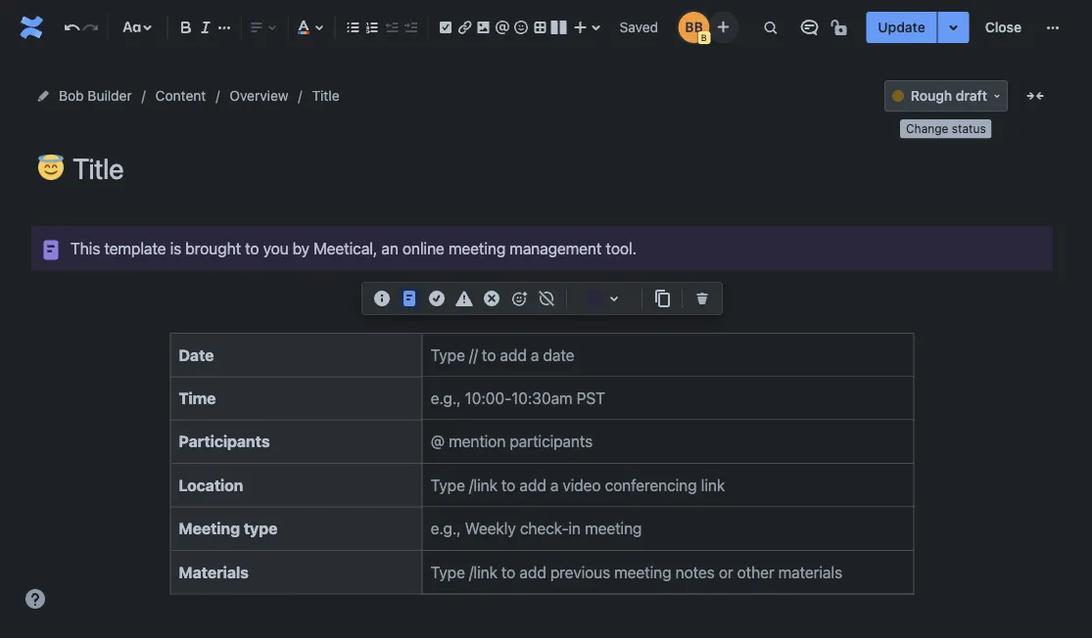 Task type: vqa. For each thing, say whether or not it's contained in the screenshot.
Templates
no



Task type: describe. For each thing, give the bounding box(es) containing it.
date
[[179, 346, 214, 364]]

online
[[402, 239, 444, 258]]

bob builder link
[[59, 84, 132, 108]]

emoji image
[[509, 16, 533, 39]]

by
[[292, 239, 310, 258]]

tool.
[[606, 239, 637, 258]]

bob builder image
[[678, 12, 709, 43]]

editor toolbar toolbar
[[362, 283, 722, 336]]

panel note image
[[39, 238, 63, 262]]

layouts image
[[547, 16, 571, 39]]

no restrictions image
[[829, 16, 852, 39]]

overview link
[[229, 84, 288, 108]]

add image, video, or file image
[[472, 16, 495, 39]]

undo ⌘z image
[[60, 16, 84, 39]]

more formatting image
[[212, 16, 236, 39]]

copy image
[[650, 287, 674, 310]]

Main content area, start typing to enter text. text field
[[31, 226, 1053, 639]]

type
[[244, 520, 278, 538]]

find and replace image
[[758, 16, 782, 39]]

info image
[[370, 287, 394, 310]]

is
[[170, 239, 181, 258]]

template
[[104, 239, 166, 258]]

make page fixed-width image
[[1023, 84, 1047, 108]]

change
[[906, 122, 948, 136]]

saved
[[620, 19, 658, 35]]

comment icon image
[[798, 16, 821, 39]]

this template is brought to you by meetical, an online meeting management tool.
[[71, 239, 637, 258]]

bob builder
[[59, 88, 132, 104]]

meeting
[[179, 520, 240, 538]]

adjust update settings image
[[942, 16, 965, 39]]

move this page image
[[35, 88, 51, 104]]

title link
[[312, 84, 339, 108]]

meeting
[[448, 239, 506, 258]]

materials
[[179, 563, 249, 582]]

update
[[878, 19, 925, 35]]

note image
[[398, 287, 421, 310]]

content
[[155, 88, 206, 104]]

numbered list ⌘⇧7 image
[[360, 16, 384, 39]]

an
[[381, 239, 398, 258]]



Task type: locate. For each thing, give the bounding box(es) containing it.
background color image
[[602, 287, 626, 310]]

italic ⌘i image
[[194, 16, 217, 39]]

close
[[985, 19, 1021, 35]]

mention image
[[491, 16, 514, 39]]

redo ⌘⇧z image
[[79, 16, 102, 39]]

more image
[[1041, 16, 1065, 39]]

builder
[[88, 88, 132, 104]]

:innocent: image
[[38, 155, 64, 180], [38, 155, 64, 180]]

success image
[[425, 287, 449, 310]]

bold ⌘b image
[[174, 16, 198, 39]]

error image
[[480, 287, 503, 310]]

indent tab image
[[399, 16, 422, 39]]

close button
[[973, 12, 1033, 43]]

location
[[179, 476, 243, 495]]

Give this page a title text field
[[72, 153, 1053, 185]]

status
[[952, 122, 986, 136]]

to
[[245, 239, 259, 258]]

participants
[[179, 433, 270, 451]]

change status
[[906, 122, 986, 136]]

this
[[71, 239, 100, 258]]

confluence image
[[16, 12, 47, 43], [16, 12, 47, 43]]

overview
[[229, 88, 288, 104]]

bullet list ⌘⇧8 image
[[341, 16, 365, 39]]

brought
[[185, 239, 241, 258]]

remove emoji image
[[535, 287, 558, 310]]

link image
[[453, 16, 476, 39]]

meetical,
[[314, 239, 377, 258]]

content link
[[155, 84, 206, 108]]

table image
[[528, 16, 552, 39]]

bob
[[59, 88, 84, 104]]

management
[[510, 239, 602, 258]]

update button
[[866, 12, 937, 43]]

title
[[312, 88, 339, 104]]

invite to edit image
[[711, 15, 735, 39]]

editor add emoji image
[[507, 287, 531, 310]]

text styles image
[[120, 16, 144, 39]]

help image
[[24, 588, 47, 611]]

action item image
[[434, 16, 458, 39]]

remove image
[[690, 287, 714, 310]]

change status tooltip
[[900, 119, 992, 139]]

outdent ⇧tab image
[[379, 16, 403, 39]]

time
[[179, 389, 216, 408]]

you
[[263, 239, 288, 258]]

meeting type
[[179, 520, 278, 538]]

warning image
[[452, 287, 476, 310]]



